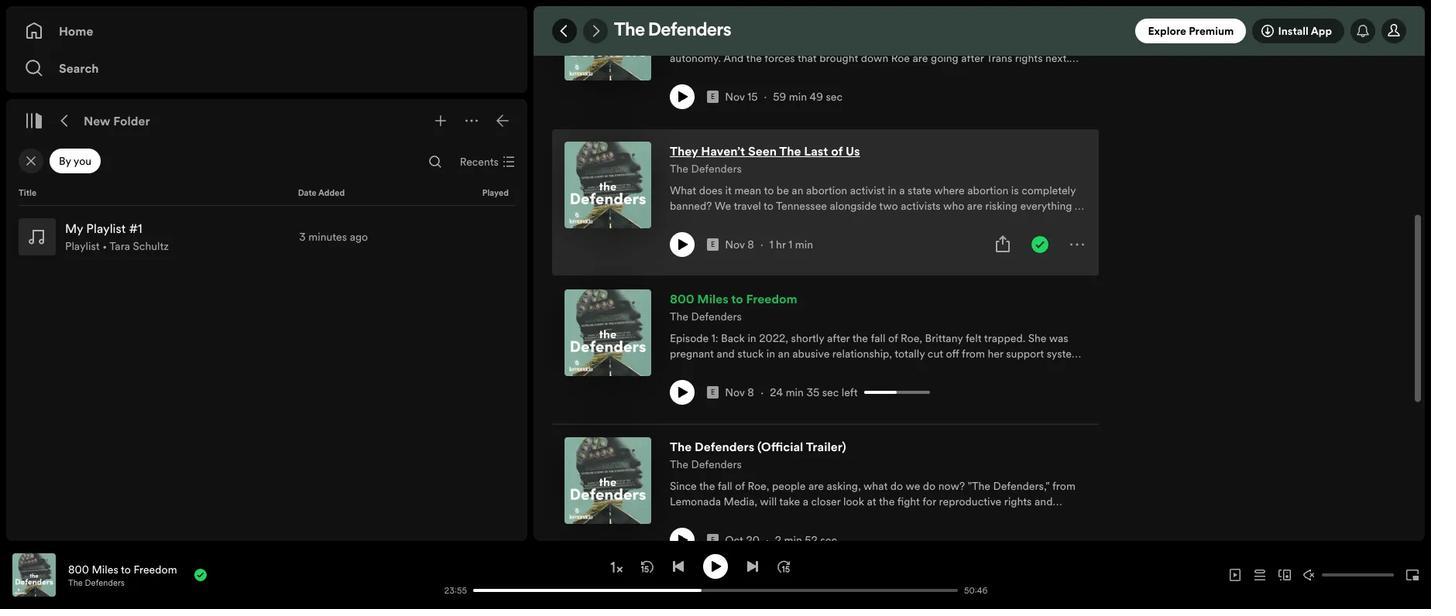 Task type: locate. For each thing, give the bounding box(es) containing it.
haven't
[[701, 143, 745, 160]]

miles for the defenders link associated with 800 miles to freedom
[[697, 290, 729, 307]]

52
[[805, 533, 818, 548]]

0 horizontal spatial 800 miles to freedom link
[[68, 562, 177, 577]]

trailer)
[[806, 438, 846, 455]]

0 horizontal spatial 1
[[770, 237, 773, 252]]

nov
[[725, 89, 745, 105], [725, 237, 745, 252], [725, 385, 745, 400]]

1 vertical spatial to
[[121, 562, 131, 577]]

1 vertical spatial 800 miles to freedom the defenders
[[68, 562, 177, 589]]

800
[[670, 290, 694, 307], [68, 562, 89, 577]]

1
[[770, 237, 773, 252], [789, 237, 793, 252]]

3 nov from the top
[[725, 385, 745, 400]]

1 horizontal spatial freedom
[[746, 290, 798, 307]]

8 left hr at the right
[[748, 237, 754, 252]]

play image
[[709, 560, 722, 573]]

sec right 52
[[820, 533, 837, 548]]

min right 2
[[784, 533, 802, 548]]

nov 8 left hr at the right
[[725, 237, 754, 252]]

•
[[102, 239, 107, 254]]

folder
[[113, 112, 150, 129]]

nov 8
[[725, 237, 754, 252], [725, 385, 754, 400]]

what's new image
[[1357, 25, 1369, 37]]

to
[[731, 290, 743, 307], [121, 562, 131, 577]]

now playing: 800 miles to freedom by the defenders footer
[[12, 554, 432, 597]]

min
[[789, 89, 807, 105], [795, 237, 813, 252], [786, 385, 804, 400], [784, 533, 802, 548]]

nov 15
[[725, 89, 758, 105]]

0 vertical spatial miles
[[697, 290, 729, 307]]

explore premium
[[1148, 23, 1234, 39]]

1 vertical spatial sec
[[822, 385, 839, 400]]

freedom inside footer
[[134, 562, 177, 577]]

next image
[[747, 560, 759, 573]]

49
[[810, 89, 823, 105]]

joy is resistance image
[[565, 0, 651, 81]]

2 1 from the left
[[789, 237, 793, 252]]

0 vertical spatial sec
[[826, 89, 843, 105]]

0 vertical spatial 800
[[670, 290, 694, 307]]

(official
[[757, 438, 803, 455]]

2 8 from the top
[[748, 385, 754, 400]]

2 min 52 sec
[[775, 533, 837, 548]]

sec
[[826, 89, 843, 105], [822, 385, 839, 400], [820, 533, 837, 548]]

min for 52
[[784, 533, 802, 548]]

8 left 24
[[748, 385, 754, 400]]

explicit element left hr at the right
[[707, 239, 719, 251]]

2 explicit element from the top
[[707, 239, 719, 251]]

1 horizontal spatial miles
[[697, 290, 729, 307]]

0 horizontal spatial 800 miles to freedom the defenders
[[68, 562, 177, 589]]

e left hr at the right
[[711, 240, 715, 249]]

1 vertical spatial miles
[[92, 562, 118, 577]]

1 nov from the top
[[725, 89, 745, 105]]

they haven't seen the last of us the defenders
[[670, 143, 860, 177]]

1 vertical spatial 800 miles to freedom link
[[68, 562, 177, 577]]

sec right 49
[[826, 89, 843, 105]]

0 vertical spatial to
[[731, 290, 743, 307]]

explicit element
[[707, 91, 719, 103], [707, 239, 719, 251], [707, 386, 719, 399], [707, 534, 719, 547]]

player controls element
[[217, 554, 995, 597]]

the inside now playing: 800 miles to freedom by the defenders footer
[[68, 577, 83, 589]]

15
[[748, 89, 758, 105]]

explicit element left nov 15
[[707, 91, 719, 103]]

4 e from the top
[[711, 536, 715, 545]]

skip forward 15 seconds image
[[778, 560, 790, 573]]

install app link
[[1253, 19, 1345, 43]]

miles for the defenders link within footer
[[92, 562, 118, 577]]

sec for the defenders (official trailer)
[[820, 533, 837, 548]]

the
[[670, 13, 688, 29], [614, 22, 645, 40], [779, 143, 801, 160], [670, 161, 688, 177], [670, 309, 688, 325], [670, 438, 692, 455], [670, 457, 688, 472], [68, 577, 83, 589]]

1 horizontal spatial 800 miles to freedom link
[[670, 290, 798, 308]]

2 e from the top
[[711, 240, 715, 249]]

defenders
[[691, 13, 742, 29], [648, 22, 731, 40], [691, 161, 742, 177], [691, 309, 742, 325], [695, 438, 755, 455], [691, 457, 742, 472], [85, 577, 125, 589]]

1 vertical spatial 800
[[68, 562, 89, 577]]

e
[[711, 92, 715, 101], [711, 240, 715, 249], [711, 388, 715, 397], [711, 536, 715, 545]]

1 nov 8 from the top
[[725, 237, 754, 252]]

1 8 from the top
[[748, 237, 754, 252]]

explicit element for miles
[[707, 386, 719, 399]]

2 nov from the top
[[725, 237, 745, 252]]

0 vertical spatial nov
[[725, 89, 745, 105]]

miles inside footer
[[92, 562, 118, 577]]

0 horizontal spatial freedom
[[134, 562, 177, 577]]

800 miles to freedom link
[[670, 290, 798, 308], [68, 562, 177, 577]]

1 vertical spatial nov
[[725, 237, 745, 252]]

explicit element left oct
[[707, 534, 719, 547]]

nov left hr at the right
[[725, 237, 745, 252]]

oct 20
[[725, 533, 760, 548]]

None search field
[[423, 149, 447, 174]]

e left oct
[[711, 536, 715, 545]]

800 miles to freedom the defenders
[[670, 290, 798, 325], [68, 562, 177, 589]]

2 nov 8 from the top
[[725, 385, 754, 400]]

8 for seen
[[748, 237, 754, 252]]

1 hr 1 min
[[770, 237, 813, 252]]

50:46
[[964, 585, 988, 597]]

the defenders inside top bar and user menu element
[[614, 22, 731, 40]]

24 min 35 sec left
[[770, 385, 858, 400]]

4 explicit element from the top
[[707, 534, 719, 547]]

the defenders link
[[670, 12, 742, 29], [670, 160, 742, 177], [670, 308, 742, 325], [670, 456, 742, 472], [68, 577, 125, 589]]

group
[[12, 212, 521, 262]]

the defenders
[[670, 13, 742, 29], [614, 22, 731, 40]]

playlist
[[65, 239, 100, 254]]

top bar and user menu element
[[534, 6, 1425, 56]]

1 right hr at the right
[[789, 237, 793, 252]]

go forward image
[[589, 25, 602, 37]]

premium
[[1189, 23, 1234, 39]]

left
[[842, 385, 858, 400]]

3 e from the top
[[711, 388, 715, 397]]

0 vertical spatial freedom
[[746, 290, 798, 307]]

1 vertical spatial nov 8
[[725, 385, 754, 400]]

59
[[773, 89, 786, 105]]

2 vertical spatial sec
[[820, 533, 837, 548]]

1 vertical spatial freedom
[[134, 562, 177, 577]]

e left nov 15
[[711, 92, 715, 101]]

new folder
[[84, 112, 150, 129]]

sec right 35
[[822, 385, 839, 400]]

1 left hr at the right
[[770, 237, 773, 252]]

title
[[19, 187, 36, 199]]

0 horizontal spatial 800
[[68, 562, 89, 577]]

8
[[748, 237, 754, 252], [748, 385, 754, 400]]

install app
[[1278, 23, 1332, 39]]

miles
[[697, 290, 729, 307], [92, 562, 118, 577]]

0 horizontal spatial to
[[121, 562, 131, 577]]

date
[[298, 187, 317, 199]]

nov for miles
[[725, 385, 745, 400]]

group containing playlist
[[12, 212, 521, 262]]

0 vertical spatial 800 miles to freedom the defenders
[[670, 290, 798, 325]]

date added
[[298, 187, 345, 199]]

group inside the main element
[[12, 212, 521, 262]]

explore premium button
[[1136, 19, 1247, 43]]

they haven't seen the last of us image
[[565, 142, 651, 228]]

freedom
[[746, 290, 798, 307], [134, 562, 177, 577]]

nov 8 left 24
[[725, 385, 754, 400]]

recents
[[460, 154, 499, 170]]

1 horizontal spatial 1
[[789, 237, 793, 252]]

min left 35
[[786, 385, 804, 400]]

0 vertical spatial 8
[[748, 237, 754, 252]]

1 vertical spatial 8
[[748, 385, 754, 400]]

nov for haven't
[[725, 237, 745, 252]]

install
[[1278, 23, 1309, 39]]

nov left '15'
[[725, 89, 745, 105]]

e left 24
[[711, 388, 715, 397]]

2 vertical spatial nov
[[725, 385, 745, 400]]

change speed image
[[609, 560, 624, 575]]

0 horizontal spatial miles
[[92, 562, 118, 577]]

connect to a device image
[[1279, 569, 1291, 582]]

the defenders (official trailer) the defenders
[[670, 438, 846, 472]]

nov 8 for to
[[725, 385, 754, 400]]

min right 59
[[789, 89, 807, 105]]

by you
[[59, 153, 91, 169]]

3 explicit element from the top
[[707, 386, 719, 399]]

they haven't seen the last of us link
[[670, 142, 860, 160]]

the inside top bar and user menu element
[[614, 22, 645, 40]]

explicit element left 24
[[707, 386, 719, 399]]

0 vertical spatial nov 8
[[725, 237, 754, 252]]

nov left 24
[[725, 385, 745, 400]]



Task type: describe. For each thing, give the bounding box(es) containing it.
e for defenders
[[711, 536, 715, 545]]

the defenders link for they haven't seen the last of us
[[670, 160, 742, 177]]

20
[[746, 533, 760, 548]]

the defenders link inside footer
[[68, 577, 125, 589]]

tara
[[109, 239, 130, 254]]

1 1 from the left
[[770, 237, 773, 252]]

the defenders (official trailer) image
[[565, 438, 651, 524]]

new folder button
[[81, 108, 153, 133]]

clear filters image
[[25, 155, 37, 167]]

oct
[[725, 533, 743, 548]]

35
[[807, 385, 820, 400]]

e for haven't
[[711, 240, 715, 249]]

by
[[59, 153, 71, 169]]

go back image
[[558, 25, 571, 37]]

defenders inside they haven't seen the last of us the defenders
[[691, 161, 742, 177]]

1 horizontal spatial 800 miles to freedom the defenders
[[670, 290, 798, 325]]

home
[[59, 22, 93, 40]]

skip back 15 seconds image
[[641, 560, 654, 573]]

now playing view image
[[36, 561, 49, 573]]

24
[[770, 385, 783, 400]]

800 miles to freedom the defenders inside now playing: 800 miles to freedom by the defenders footer
[[68, 562, 177, 589]]

none search field inside the main element
[[423, 149, 447, 174]]

By you checkbox
[[50, 149, 101, 173]]

the defenders (official trailer) link
[[670, 438, 846, 456]]

you
[[73, 153, 91, 169]]

800 inside footer
[[68, 562, 89, 577]]

added
[[318, 187, 345, 199]]

23:55
[[444, 585, 467, 597]]

defenders inside top bar and user menu element
[[648, 22, 731, 40]]

of
[[831, 143, 843, 160]]

defenders inside footer
[[85, 577, 125, 589]]

seen
[[748, 143, 777, 160]]

8 for to
[[748, 385, 754, 400]]

0 vertical spatial 800 miles to freedom link
[[670, 290, 798, 308]]

800 miles to freedom image
[[565, 290, 651, 376]]

min right hr at the right
[[795, 237, 813, 252]]

they
[[670, 143, 698, 160]]

sec for 800 miles to freedom
[[822, 385, 839, 400]]

new
[[84, 112, 110, 129]]

1 horizontal spatial to
[[731, 290, 743, 307]]

2
[[775, 533, 782, 548]]

to inside footer
[[121, 562, 131, 577]]

played
[[482, 187, 509, 199]]

last
[[804, 143, 828, 160]]

search
[[59, 60, 99, 77]]

hr
[[776, 237, 786, 252]]

explore
[[1148, 23, 1186, 39]]

the defenders link for the defenders (official trailer)
[[670, 456, 742, 472]]

1 horizontal spatial 800
[[670, 290, 694, 307]]

1 explicit element from the top
[[707, 91, 719, 103]]

previous image
[[672, 560, 685, 573]]

home link
[[25, 15, 509, 46]]

volume off image
[[1304, 569, 1316, 582]]

Recents, List view field
[[447, 149, 524, 174]]

search link
[[25, 53, 509, 84]]

59 min 49 sec
[[773, 89, 843, 105]]

us
[[846, 143, 860, 160]]

1 e from the top
[[711, 92, 715, 101]]

min for 49
[[789, 89, 807, 105]]

the defenders link for 800 miles to freedom
[[670, 308, 742, 325]]

schultz
[[133, 239, 169, 254]]

explicit element for defenders
[[707, 534, 719, 547]]

playlist • tara schultz
[[65, 239, 169, 254]]

e for miles
[[711, 388, 715, 397]]

main element
[[6, 6, 527, 541]]

app
[[1311, 23, 1332, 39]]

min for 35
[[786, 385, 804, 400]]

explicit element for haven't
[[707, 239, 719, 251]]

nov 8 for seen
[[725, 237, 754, 252]]

search in your library image
[[429, 156, 441, 168]]



Task type: vqa. For each thing, say whether or not it's contained in the screenshot.
Title
yes



